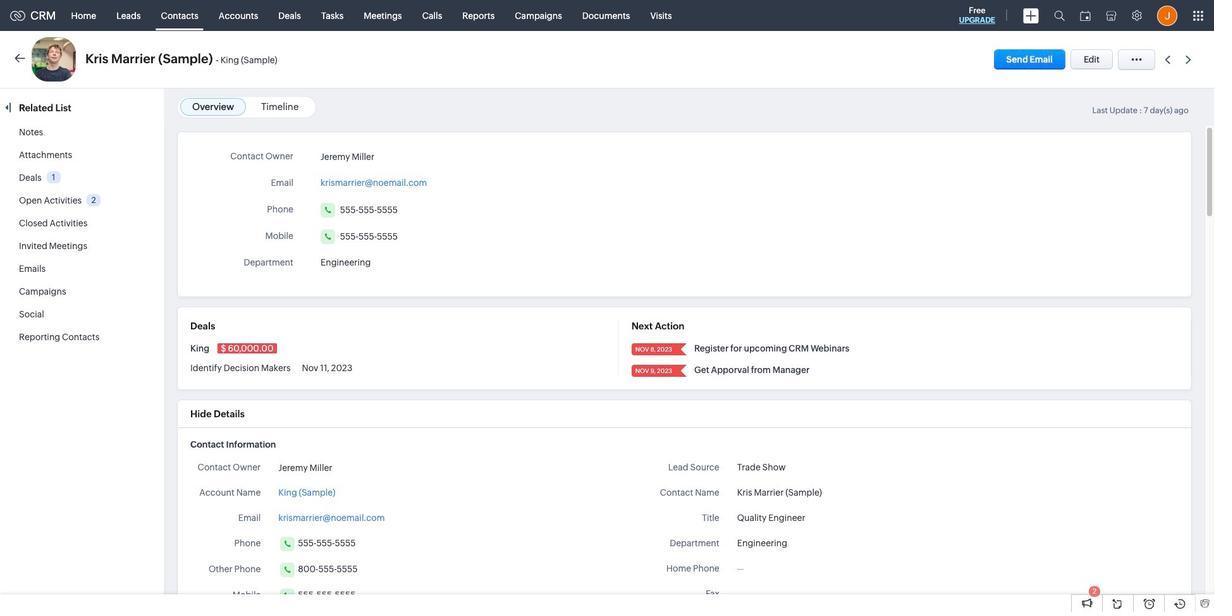 Task type: vqa. For each thing, say whether or not it's contained in the screenshot.
create menu element
yes



Task type: locate. For each thing, give the bounding box(es) containing it.
profile element
[[1150, 0, 1185, 31]]

profile image
[[1157, 5, 1178, 26]]

create menu element
[[1016, 0, 1047, 31]]



Task type: describe. For each thing, give the bounding box(es) containing it.
previous record image
[[1165, 55, 1171, 64]]

search image
[[1054, 10, 1065, 21]]

create menu image
[[1023, 8, 1039, 23]]

next record image
[[1186, 55, 1194, 64]]

search element
[[1047, 0, 1073, 31]]

logo image
[[10, 10, 25, 21]]

calendar image
[[1080, 10, 1091, 21]]



